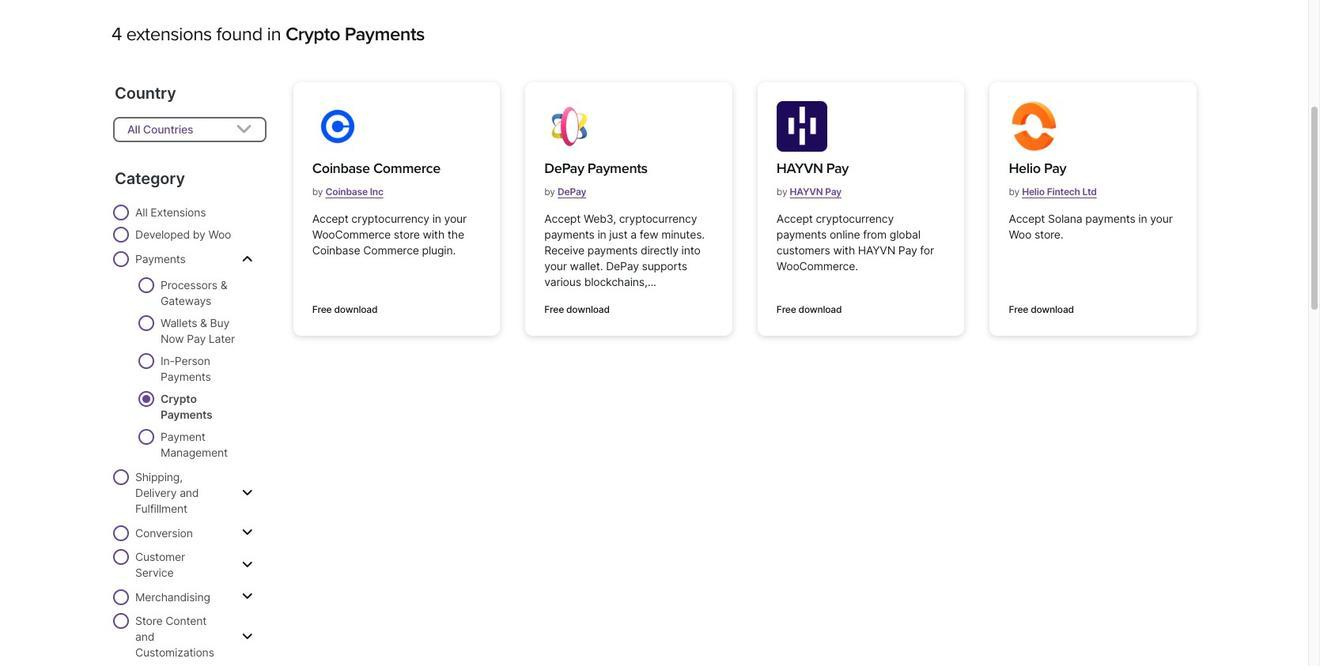 Task type: vqa. For each thing, say whether or not it's contained in the screenshot.


Task type: describe. For each thing, give the bounding box(es) containing it.
customizations
[[135, 646, 214, 660]]

1 vertical spatial depay
[[558, 186, 586, 198]]

receive
[[545, 244, 585, 257]]

pay down hayvn pay
[[825, 186, 842, 198]]

delivery
[[135, 487, 177, 500]]

merchandising
[[135, 591, 210, 604]]

directly
[[641, 244, 679, 257]]

just
[[609, 228, 628, 241]]

accept web3, cryptocurrency payments in just a few minutes. receive payments directly into your wallet. depay supports various blockchains,...
[[545, 212, 705, 289]]

store
[[394, 228, 420, 241]]

conversion
[[135, 527, 193, 540]]

buy
[[210, 316, 230, 330]]

and for customizations
[[135, 631, 154, 644]]

developed by woo
[[135, 228, 231, 241]]

download for coinbase
[[334, 304, 378, 316]]

helio pay link
[[1009, 158, 1097, 180]]

your inside accept solana payments in your woo store.
[[1151, 212, 1173, 225]]

by down extensions
[[193, 228, 205, 241]]

by for hayvn pay
[[777, 186, 788, 198]]

processors
[[161, 278, 218, 292]]

hayvn inside the accept cryptocurrency payments online from global customers with hayvn pay for woocommerce.
[[858, 244, 896, 257]]

payments up the receive
[[545, 228, 595, 241]]

later
[[209, 332, 235, 346]]

developed
[[135, 228, 190, 241]]

store.
[[1035, 228, 1064, 241]]

customer
[[135, 551, 185, 564]]

show subcategories image for shipping, delivery and fulfillment
[[242, 487, 253, 500]]

by depay
[[545, 186, 586, 198]]

wallets & buy now pay later
[[161, 316, 235, 346]]

accept cryptocurrency in your woocommerce store with the coinbase commerce plugin.
[[312, 212, 467, 257]]

from
[[863, 228, 887, 241]]

wallet.
[[570, 260, 603, 273]]

category
[[115, 169, 185, 188]]

countries
[[143, 123, 193, 136]]

in-
[[161, 354, 175, 368]]

all for all extensions
[[135, 206, 148, 219]]

customers
[[777, 244, 831, 257]]

coinbase inc link
[[326, 180, 384, 204]]

shipping, delivery and fulfillment
[[135, 471, 199, 516]]

show subcategories image for payments
[[242, 252, 253, 265]]

show subcategories image for store content and customizations
[[242, 631, 253, 644]]

few
[[640, 228, 659, 241]]

free download for coinbase
[[312, 304, 378, 316]]

& for wallets
[[200, 316, 207, 330]]

show subcategories image for merchandising
[[242, 591, 253, 604]]

accept cryptocurrency payments online from global customers with hayvn pay for woocommerce.
[[777, 212, 934, 273]]

global
[[890, 228, 921, 241]]

hayvn pay link down hayvn pay
[[790, 180, 842, 204]]

management
[[161, 446, 228, 460]]

1 horizontal spatial crypto
[[286, 23, 340, 46]]

4 extensions found in crypto payments
[[112, 23, 425, 46]]

coinbase commerce
[[312, 160, 441, 177]]

in inside accept solana payments in your woo store.
[[1139, 212, 1148, 225]]

the
[[448, 228, 464, 241]]

gateways
[[161, 294, 211, 308]]

a
[[631, 228, 637, 241]]

cryptocurrency for coinbase
[[352, 212, 430, 225]]

1 vertical spatial hayvn
[[790, 186, 823, 198]]

1 vertical spatial helio
[[1022, 186, 1045, 198]]

cryptocurrency inside accept web3, cryptocurrency payments in just a few minutes. receive payments directly into your wallet. depay supports various blockchains,...
[[619, 212, 697, 225]]

by helio fintech ltd
[[1009, 186, 1097, 198]]

free download for helio
[[1009, 304, 1074, 316]]

payment
[[161, 430, 205, 444]]

fulfillment
[[135, 502, 187, 516]]

shipping,
[[135, 471, 183, 484]]

& for processors
[[220, 278, 227, 292]]

crypto payments
[[161, 392, 213, 422]]

for
[[920, 244, 934, 257]]

accept solana payments in your woo store.
[[1009, 212, 1173, 241]]

depay inside depay payments link
[[545, 160, 584, 177]]

with inside the accept cryptocurrency payments online from global customers with hayvn pay for woocommerce.
[[834, 244, 855, 257]]

by for depay payments
[[545, 186, 555, 198]]

processors & gateways
[[161, 278, 227, 308]]

free for coinbase commerce
[[312, 304, 332, 316]]

depay inside accept web3, cryptocurrency payments in just a few minutes. receive payments directly into your wallet. depay supports various blockchains,...
[[606, 260, 639, 273]]

accept for hayvn
[[777, 212, 813, 225]]

hayvn pay
[[777, 160, 849, 177]]

woocommerce.
[[777, 260, 858, 273]]

cryptocurrency for hayvn
[[816, 212, 894, 225]]

download for depay
[[567, 304, 610, 316]]

woo inside accept solana payments in your woo store.
[[1009, 228, 1032, 241]]



Task type: locate. For each thing, give the bounding box(es) containing it.
2 woo from the left
[[1009, 228, 1032, 241]]

woo right developed
[[208, 228, 231, 241]]

2 download from the left
[[567, 304, 610, 316]]

person
[[175, 354, 210, 368]]

show subcategories image
[[242, 252, 253, 265], [242, 487, 253, 500], [242, 527, 253, 540], [242, 559, 253, 572], [242, 591, 253, 604], [242, 631, 253, 644]]

coinbase up by coinbase inc
[[312, 160, 370, 177]]

all countries
[[127, 123, 193, 136]]

with down online
[[834, 244, 855, 257]]

3 free from the left
[[777, 304, 796, 316]]

accept inside the accept cryptocurrency payments online from global customers with hayvn pay for woocommerce.
[[777, 212, 813, 225]]

accept inside accept cryptocurrency in your woocommerce store with the coinbase commerce plugin.
[[312, 212, 349, 225]]

pay
[[827, 160, 849, 177], [1044, 160, 1067, 177], [825, 186, 842, 198], [899, 244, 917, 257], [187, 332, 206, 346]]

store content and customizations
[[135, 615, 214, 660]]

3 download from the left
[[799, 304, 842, 316]]

in up the plugin.
[[433, 212, 441, 225]]

pay inside the "wallets & buy now pay later"
[[187, 332, 206, 346]]

0 vertical spatial coinbase
[[312, 160, 370, 177]]

pay inside the accept cryptocurrency payments online from global customers with hayvn pay for woocommerce.
[[899, 244, 917, 257]]

2 horizontal spatial cryptocurrency
[[816, 212, 894, 225]]

0 horizontal spatial cryptocurrency
[[352, 212, 430, 225]]

show subcategories image for conversion
[[242, 527, 253, 540]]

store
[[135, 615, 163, 628]]

depay down depay payments link
[[558, 186, 586, 198]]

in
[[267, 23, 281, 46], [433, 212, 441, 225], [1139, 212, 1148, 225], [598, 228, 606, 241]]

4
[[112, 23, 122, 46]]

woocommerce
[[312, 228, 391, 241]]

solana
[[1048, 212, 1083, 225]]

service
[[135, 566, 174, 580]]

0 vertical spatial helio
[[1009, 160, 1041, 177]]

accept for depay
[[545, 212, 581, 225]]

1 vertical spatial &
[[200, 316, 207, 330]]

in right solana
[[1139, 212, 1148, 225]]

pay up the by hayvn pay
[[827, 160, 849, 177]]

1 accept from the left
[[312, 212, 349, 225]]

3 accept from the left
[[777, 212, 813, 225]]

2 cryptocurrency from the left
[[619, 212, 697, 225]]

your inside accept cryptocurrency in your woocommerce store with the coinbase commerce plugin.
[[444, 212, 467, 225]]

by left coinbase inc link on the top of page
[[312, 186, 323, 198]]

content
[[166, 615, 207, 628]]

free for helio pay
[[1009, 304, 1029, 316]]

0 horizontal spatial crypto
[[161, 392, 197, 406]]

cryptocurrency inside accept cryptocurrency in your woocommerce store with the coinbase commerce plugin.
[[352, 212, 430, 225]]

country
[[115, 84, 176, 103]]

payments
[[345, 23, 425, 46], [588, 160, 648, 177], [135, 252, 186, 265], [161, 370, 211, 384], [161, 408, 213, 422]]

in right found
[[267, 23, 281, 46]]

accept inside accept solana payments in your woo store.
[[1009, 212, 1045, 225]]

0 vertical spatial depay
[[545, 160, 584, 177]]

accept up store. on the top right of page
[[1009, 212, 1045, 225]]

1 vertical spatial with
[[834, 244, 855, 257]]

6 show subcategories image from the top
[[242, 631, 253, 644]]

your inside accept web3, cryptocurrency payments in just a few minutes. receive payments directly into your wallet. depay supports various blockchains,...
[[545, 260, 567, 273]]

1 free download from the left
[[312, 304, 378, 316]]

free download for depay
[[545, 304, 610, 316]]

cryptocurrency inside the accept cryptocurrency payments online from global customers with hayvn pay for woocommerce.
[[816, 212, 894, 225]]

all extensions
[[135, 206, 206, 219]]

by for helio pay
[[1009, 186, 1020, 198]]

depay up by depay
[[545, 160, 584, 177]]

extensions
[[126, 23, 212, 46]]

cryptocurrency up store
[[352, 212, 430, 225]]

into
[[682, 244, 701, 257]]

1 vertical spatial all
[[135, 206, 148, 219]]

free for depay payments
[[545, 304, 564, 316]]

commerce down store
[[363, 244, 419, 257]]

2 vertical spatial hayvn
[[858, 244, 896, 257]]

4 download from the left
[[1031, 304, 1074, 316]]

2 show subcategories image from the top
[[242, 487, 253, 500]]

and down store
[[135, 631, 154, 644]]

free download
[[312, 304, 378, 316], [545, 304, 610, 316], [777, 304, 842, 316], [1009, 304, 1074, 316]]

1 horizontal spatial your
[[545, 260, 567, 273]]

0 vertical spatial &
[[220, 278, 227, 292]]

pay up person
[[187, 332, 206, 346]]

2 accept from the left
[[545, 212, 581, 225]]

1 horizontal spatial with
[[834, 244, 855, 257]]

coinbase commerce link
[[312, 158, 441, 180]]

1 vertical spatial crypto
[[161, 392, 197, 406]]

free download down woocommerce.
[[777, 304, 842, 316]]

&
[[220, 278, 227, 292], [200, 316, 207, 330]]

plugin.
[[422, 244, 456, 257]]

download down woocommerce
[[334, 304, 378, 316]]

& inside the "wallets & buy now pay later"
[[200, 316, 207, 330]]

helio inside helio pay link
[[1009, 160, 1041, 177]]

coinbase left inc
[[326, 186, 368, 198]]

free download down store. on the top right of page
[[1009, 304, 1074, 316]]

pay up by helio fintech ltd
[[1044, 160, 1067, 177]]

helio pay
[[1009, 160, 1067, 177]]

by left depay link
[[545, 186, 555, 198]]

download for helio
[[1031, 304, 1074, 316]]

customer service
[[135, 551, 185, 580]]

helio down helio pay
[[1022, 186, 1045, 198]]

hayvn pay link up the by hayvn pay
[[777, 158, 849, 180]]

2 free from the left
[[545, 304, 564, 316]]

1 horizontal spatial woo
[[1009, 228, 1032, 241]]

download down 'various'
[[567, 304, 610, 316]]

crypto right found
[[286, 23, 340, 46]]

payments inside the accept cryptocurrency payments online from global customers with hayvn pay for woocommerce.
[[777, 228, 827, 241]]

in-person payments
[[161, 354, 211, 384]]

payments
[[1086, 212, 1136, 225], [545, 228, 595, 241], [777, 228, 827, 241], [588, 244, 638, 257]]

1 free from the left
[[312, 304, 332, 316]]

found
[[216, 23, 262, 46]]

cryptocurrency up online
[[816, 212, 894, 225]]

now
[[161, 332, 184, 346]]

free
[[312, 304, 332, 316], [545, 304, 564, 316], [777, 304, 796, 316], [1009, 304, 1029, 316]]

commerce inside accept cryptocurrency in your woocommerce store with the coinbase commerce plugin.
[[363, 244, 419, 257]]

by hayvn pay
[[777, 186, 842, 198]]

commerce
[[373, 160, 441, 177], [363, 244, 419, 257]]

& right processors
[[220, 278, 227, 292]]

payments down ltd
[[1086, 212, 1136, 225]]

1 woo from the left
[[208, 228, 231, 241]]

by down hayvn pay
[[777, 186, 788, 198]]

coinbase
[[312, 160, 370, 177], [326, 186, 368, 198], [312, 244, 360, 257]]

1 horizontal spatial and
[[180, 487, 199, 500]]

2 free download from the left
[[545, 304, 610, 316]]

2 vertical spatial depay
[[606, 260, 639, 273]]

hayvn pay link
[[777, 158, 849, 180], [790, 180, 842, 204]]

depay link
[[558, 180, 586, 204]]

by down helio pay
[[1009, 186, 1020, 198]]

all
[[127, 123, 140, 136], [135, 206, 148, 219]]

all up developed
[[135, 206, 148, 219]]

crypto down 'in-person payments'
[[161, 392, 197, 406]]

0 vertical spatial and
[[180, 487, 199, 500]]

and for fulfillment
[[180, 487, 199, 500]]

free for hayvn pay
[[777, 304, 796, 316]]

hayvn up the by hayvn pay
[[777, 160, 823, 177]]

1 vertical spatial coinbase
[[326, 186, 368, 198]]

coinbase inside accept cryptocurrency in your woocommerce store with the coinbase commerce plugin.
[[312, 244, 360, 257]]

hayvn
[[777, 160, 823, 177], [790, 186, 823, 198], [858, 244, 896, 257]]

0 vertical spatial all
[[127, 123, 140, 136]]

by for coinbase commerce
[[312, 186, 323, 198]]

online
[[830, 228, 860, 241]]

hayvn down from
[[858, 244, 896, 257]]

download for hayvn
[[799, 304, 842, 316]]

1 show subcategories image from the top
[[242, 252, 253, 265]]

minutes.
[[662, 228, 705, 241]]

3 cryptocurrency from the left
[[816, 212, 894, 225]]

payments inside accept solana payments in your woo store.
[[1086, 212, 1136, 225]]

0 horizontal spatial &
[[200, 316, 207, 330]]

accept up woocommerce
[[312, 212, 349, 225]]

2 vertical spatial coinbase
[[312, 244, 360, 257]]

helio fintech ltd link
[[1022, 180, 1097, 204]]

accept down by depay
[[545, 212, 581, 225]]

and
[[180, 487, 199, 500], [135, 631, 154, 644]]

all left countries
[[127, 123, 140, 136]]

accept for coinbase
[[312, 212, 349, 225]]

1 horizontal spatial cryptocurrency
[[619, 212, 697, 225]]

crypto
[[286, 23, 340, 46], [161, 392, 197, 406]]

2 horizontal spatial your
[[1151, 212, 1173, 225]]

and up fulfillment
[[180, 487, 199, 500]]

download down store. on the top right of page
[[1031, 304, 1074, 316]]

crypto inside crypto payments
[[161, 392, 197, 406]]

4 free from the left
[[1009, 304, 1029, 316]]

3 show subcategories image from the top
[[242, 527, 253, 540]]

helio
[[1009, 160, 1041, 177], [1022, 186, 1045, 198]]

various
[[545, 275, 581, 289]]

and inside shipping, delivery and fulfillment
[[180, 487, 199, 500]]

hayvn down hayvn pay
[[790, 186, 823, 198]]

angle down image
[[236, 120, 252, 139]]

0 horizontal spatial woo
[[208, 228, 231, 241]]

extensions
[[151, 206, 206, 219]]

in inside accept web3, cryptocurrency payments in just a few minutes. receive payments directly into your wallet. depay supports various blockchains,...
[[598, 228, 606, 241]]

ltd
[[1083, 186, 1097, 198]]

accept inside accept web3, cryptocurrency payments in just a few minutes. receive payments directly into your wallet. depay supports various blockchains,...
[[545, 212, 581, 225]]

cryptocurrency up few
[[619, 212, 697, 225]]

commerce up inc
[[373, 160, 441, 177]]

woo
[[208, 228, 231, 241], [1009, 228, 1032, 241]]

in inside accept cryptocurrency in your woocommerce store with the coinbase commerce plugin.
[[433, 212, 441, 225]]

accept
[[312, 212, 349, 225], [545, 212, 581, 225], [777, 212, 813, 225], [1009, 212, 1045, 225]]

0 horizontal spatial with
[[423, 228, 445, 241]]

0 vertical spatial hayvn
[[777, 160, 823, 177]]

0 horizontal spatial and
[[135, 631, 154, 644]]

Filter countries field
[[113, 117, 266, 142]]

4 show subcategories image from the top
[[242, 559, 253, 572]]

accept down the by hayvn pay
[[777, 212, 813, 225]]

and inside store content and customizations
[[135, 631, 154, 644]]

with up the plugin.
[[423, 228, 445, 241]]

depay up blockchains,...
[[606, 260, 639, 273]]

depay
[[545, 160, 584, 177], [558, 186, 586, 198], [606, 260, 639, 273]]

& left buy
[[200, 316, 207, 330]]

0 vertical spatial with
[[423, 228, 445, 241]]

pay down global
[[899, 244, 917, 257]]

woo left store. on the top right of page
[[1009, 228, 1032, 241]]

with
[[423, 228, 445, 241], [834, 244, 855, 257]]

in down web3,
[[598, 228, 606, 241]]

depay payments
[[545, 160, 648, 177]]

by coinbase inc
[[312, 186, 384, 198]]

coinbase down woocommerce
[[312, 244, 360, 257]]

all inside "field"
[[127, 123, 140, 136]]

3 free download from the left
[[777, 304, 842, 316]]

blockchains,...
[[584, 275, 656, 289]]

1 horizontal spatial &
[[220, 278, 227, 292]]

inc
[[370, 186, 384, 198]]

free download down 'various'
[[545, 304, 610, 316]]

free download down woocommerce
[[312, 304, 378, 316]]

supports
[[642, 260, 687, 273]]

payment management
[[161, 430, 228, 460]]

4 free download from the left
[[1009, 304, 1074, 316]]

by
[[312, 186, 323, 198], [545, 186, 555, 198], [777, 186, 788, 198], [1009, 186, 1020, 198], [193, 228, 205, 241]]

all for all countries
[[127, 123, 140, 136]]

& inside processors & gateways
[[220, 278, 227, 292]]

wallets
[[161, 316, 197, 330]]

download
[[334, 304, 378, 316], [567, 304, 610, 316], [799, 304, 842, 316], [1031, 304, 1074, 316]]

4 accept from the left
[[1009, 212, 1045, 225]]

free download for hayvn
[[777, 304, 842, 316]]

payments up the customers
[[777, 228, 827, 241]]

cryptocurrency
[[352, 212, 430, 225], [619, 212, 697, 225], [816, 212, 894, 225]]

accept for helio
[[1009, 212, 1045, 225]]

1 cryptocurrency from the left
[[352, 212, 430, 225]]

depay payments link
[[545, 158, 648, 180]]

fintech
[[1047, 186, 1081, 198]]

1 download from the left
[[334, 304, 378, 316]]

download down woocommerce.
[[799, 304, 842, 316]]

web3,
[[584, 212, 616, 225]]

1 vertical spatial and
[[135, 631, 154, 644]]

show subcategories image for customer service
[[242, 559, 253, 572]]

helio up by helio fintech ltd
[[1009, 160, 1041, 177]]

0 horizontal spatial your
[[444, 212, 467, 225]]

payments down "just"
[[588, 244, 638, 257]]

with inside accept cryptocurrency in your woocommerce store with the coinbase commerce plugin.
[[423, 228, 445, 241]]

0 vertical spatial commerce
[[373, 160, 441, 177]]

1 vertical spatial commerce
[[363, 244, 419, 257]]

0 vertical spatial crypto
[[286, 23, 340, 46]]

5 show subcategories image from the top
[[242, 591, 253, 604]]



